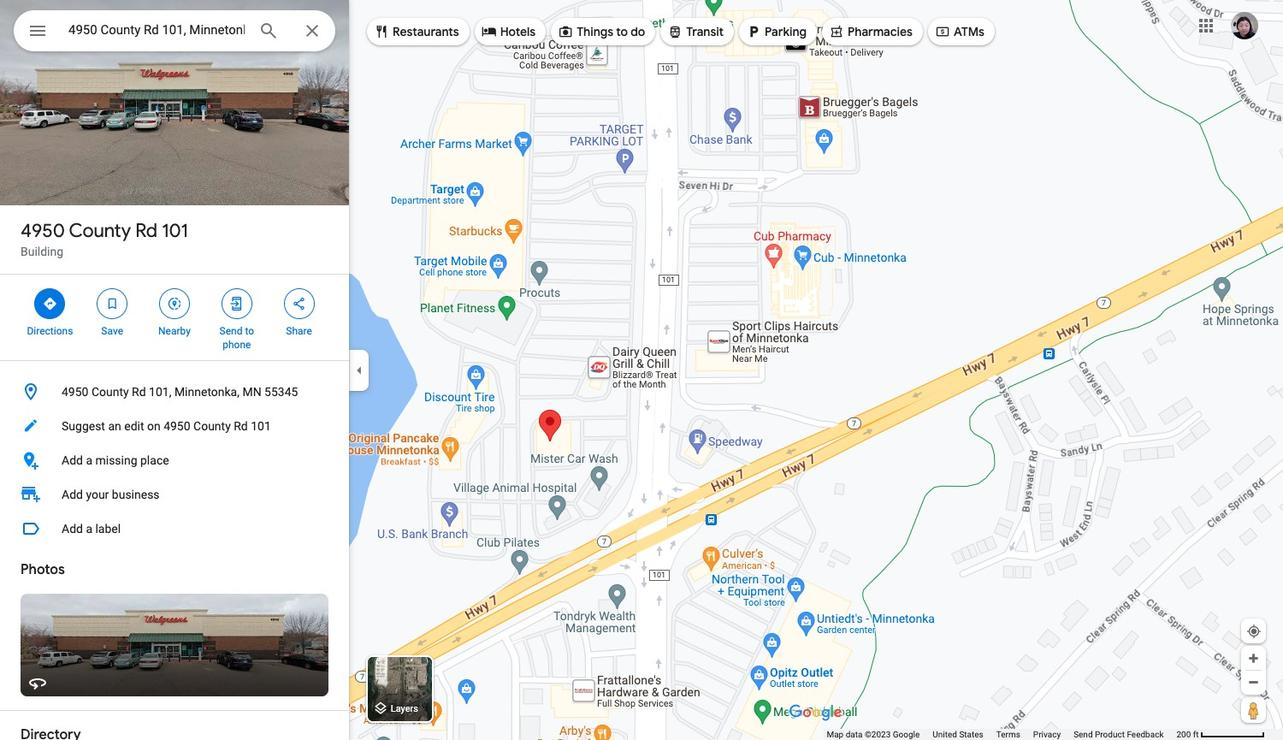 Task type: vqa. For each thing, say whether or not it's contained in the screenshot.


Task type: locate. For each thing, give the bounding box(es) containing it.
add for add a missing place
[[62, 454, 83, 467]]

add
[[62, 454, 83, 467], [62, 488, 83, 501], [62, 522, 83, 536]]

a for label
[[86, 522, 92, 536]]

0 vertical spatial rd
[[135, 219, 158, 243]]

1 a from the top
[[86, 454, 92, 467]]

1 vertical spatial 4950
[[62, 385, 89, 399]]

None field
[[68, 20, 245, 40]]


[[27, 19, 48, 43]]

send
[[220, 325, 243, 337], [1074, 730, 1093, 739]]

©2023
[[865, 730, 891, 739]]

101 down mn
[[251, 419, 271, 433]]

a left label
[[86, 522, 92, 536]]

0 vertical spatial to
[[616, 24, 628, 39]]


[[668, 22, 683, 41]]

county
[[69, 219, 131, 243], [91, 385, 129, 399], [193, 419, 231, 433]]

add a label button
[[0, 512, 349, 546]]

1 horizontal spatial 101
[[251, 419, 271, 433]]

2 vertical spatial add
[[62, 522, 83, 536]]

rd for 101,
[[132, 385, 146, 399]]

to
[[616, 24, 628, 39], [245, 325, 254, 337]]

product
[[1095, 730, 1125, 739]]

collapse side panel image
[[350, 361, 369, 380]]

1 horizontal spatial send
[[1074, 730, 1093, 739]]

phone
[[223, 339, 251, 351]]

map
[[827, 730, 844, 739]]

1 vertical spatial rd
[[132, 385, 146, 399]]

add your business
[[62, 488, 160, 501]]

send inside send to phone
[[220, 325, 243, 337]]

101 inside 4950 county rd 101 building
[[162, 219, 188, 243]]

0 vertical spatial county
[[69, 219, 131, 243]]

4950 county rd 101 building
[[21, 219, 188, 258]]

3 add from the top
[[62, 522, 83, 536]]

send for send product feedback
[[1074, 730, 1093, 739]]

a left missing
[[86, 454, 92, 467]]

send product feedback button
[[1074, 729, 1164, 740]]

county for 101,
[[91, 385, 129, 399]]

1 vertical spatial send
[[1074, 730, 1093, 739]]

send left product
[[1074, 730, 1093, 739]]

4950 right on
[[164, 419, 190, 433]]

county up an on the left bottom
[[91, 385, 129, 399]]

add left your
[[62, 488, 83, 501]]

rd inside 4950 county rd 101 building
[[135, 219, 158, 243]]

2 vertical spatial 4950
[[164, 419, 190, 433]]

suggest an edit on 4950 county rd 101 button
[[0, 409, 349, 443]]

show street view coverage image
[[1242, 697, 1267, 723]]

a
[[86, 454, 92, 467], [86, 522, 92, 536]]

county inside 4950 county rd 101, minnetonka, mn 55345 "button"
[[91, 385, 129, 399]]

privacy
[[1034, 730, 1061, 739]]

a for missing
[[86, 454, 92, 467]]

footer inside 'google maps' element
[[827, 729, 1177, 740]]

county inside 4950 county rd 101 building
[[69, 219, 131, 243]]

edit
[[124, 419, 144, 433]]

0 horizontal spatial send
[[220, 325, 243, 337]]

2 add from the top
[[62, 488, 83, 501]]

2 vertical spatial rd
[[234, 419, 248, 433]]

4950 for 101,
[[62, 385, 89, 399]]

mn
[[243, 385, 262, 399]]

2 vertical spatial county
[[193, 419, 231, 433]]

101
[[162, 219, 188, 243], [251, 419, 271, 433]]

missing
[[95, 454, 137, 467]]

to left do
[[616, 24, 628, 39]]

map data ©2023 google
[[827, 730, 920, 739]]

1 vertical spatial a
[[86, 522, 92, 536]]

data
[[846, 730, 863, 739]]

4950 County Rd 101, Minnetonka, MN 55345 field
[[14, 10, 335, 51]]

footer
[[827, 729, 1177, 740]]

4950 up building in the top left of the page
[[21, 219, 65, 243]]

4950 up suggest
[[62, 385, 89, 399]]

county up 
[[69, 219, 131, 243]]

1 horizontal spatial to
[[616, 24, 628, 39]]

parking
[[765, 24, 807, 39]]

states
[[960, 730, 984, 739]]

send up phone at the left of the page
[[220, 325, 243, 337]]

united states
[[933, 730, 984, 739]]

55345
[[265, 385, 298, 399]]

0 vertical spatial add
[[62, 454, 83, 467]]

1 vertical spatial county
[[91, 385, 129, 399]]

add left label
[[62, 522, 83, 536]]

4950 inside 4950 county rd 101 building
[[21, 219, 65, 243]]

footer containing map data ©2023 google
[[827, 729, 1177, 740]]

add down suggest
[[62, 454, 83, 467]]

feedback
[[1127, 730, 1164, 739]]

0 vertical spatial send
[[220, 325, 243, 337]]

 things to do
[[558, 22, 646, 41]]

google
[[893, 730, 920, 739]]

building
[[21, 245, 63, 258]]


[[105, 294, 120, 313]]


[[374, 22, 389, 41]]

1 vertical spatial 101
[[251, 419, 271, 433]]

county down minnetonka,
[[193, 419, 231, 433]]

2 a from the top
[[86, 522, 92, 536]]

 atms
[[935, 22, 985, 41]]


[[291, 294, 307, 313]]

1 vertical spatial add
[[62, 488, 83, 501]]

101 up 
[[162, 219, 188, 243]]

4950 inside button
[[164, 419, 190, 433]]

transit
[[687, 24, 724, 39]]

4950 inside "button"
[[62, 385, 89, 399]]

united
[[933, 730, 958, 739]]

1 vertical spatial to
[[245, 325, 254, 337]]

county inside suggest an edit on 4950 county rd 101 button
[[193, 419, 231, 433]]

an
[[108, 419, 121, 433]]

send inside button
[[1074, 730, 1093, 739]]


[[229, 294, 245, 313]]

rd
[[135, 219, 158, 243], [132, 385, 146, 399], [234, 419, 248, 433]]

0 horizontal spatial to
[[245, 325, 254, 337]]

to inside  things to do
[[616, 24, 628, 39]]

minnetonka,
[[174, 385, 240, 399]]

0 vertical spatial 4950
[[21, 219, 65, 243]]

4950 county rd 101, minnetonka, mn 55345
[[62, 385, 298, 399]]

0 vertical spatial a
[[86, 454, 92, 467]]

0 vertical spatial 101
[[162, 219, 188, 243]]

rd inside suggest an edit on 4950 county rd 101 button
[[234, 419, 248, 433]]

 search field
[[14, 10, 335, 55]]

save
[[101, 325, 123, 337]]

on
[[147, 419, 161, 433]]

restaurants
[[393, 24, 459, 39]]

0 horizontal spatial 101
[[162, 219, 188, 243]]

show your location image
[[1247, 624, 1262, 639]]

4950
[[21, 219, 65, 243], [62, 385, 89, 399], [164, 419, 190, 433]]

hotels
[[500, 24, 536, 39]]

to up phone at the left of the page
[[245, 325, 254, 337]]


[[482, 22, 497, 41]]

terms button
[[997, 729, 1021, 740]]

1 add from the top
[[62, 454, 83, 467]]

rd inside 4950 county rd 101, minnetonka, mn 55345 "button"
[[132, 385, 146, 399]]



Task type: describe. For each thing, give the bounding box(es) containing it.
add for add your business
[[62, 488, 83, 501]]

 pharmacies
[[829, 22, 913, 41]]

zoom out image
[[1248, 676, 1261, 689]]

 restaurants
[[374, 22, 459, 41]]

 transit
[[668, 22, 724, 41]]


[[935, 22, 951, 41]]

send product feedback
[[1074, 730, 1164, 739]]

add a missing place button
[[0, 443, 349, 478]]


[[746, 22, 762, 41]]

nearby
[[158, 325, 191, 337]]

none field inside 4950 county rd 101, minnetonka, mn 55345 field
[[68, 20, 245, 40]]

terms
[[997, 730, 1021, 739]]

 hotels
[[482, 22, 536, 41]]

your
[[86, 488, 109, 501]]

actions for 4950 county rd 101 region
[[0, 275, 349, 360]]

add for add a label
[[62, 522, 83, 536]]


[[42, 294, 58, 313]]

atms
[[954, 24, 985, 39]]

pharmacies
[[848, 24, 913, 39]]

rd for 101
[[135, 219, 158, 243]]

add your business link
[[0, 478, 349, 512]]

label
[[95, 522, 121, 536]]

directions
[[27, 325, 73, 337]]

google account: michele murakami  
(michele.murakami@adept.ai) image
[[1231, 12, 1259, 39]]

add a missing place
[[62, 454, 169, 467]]

 parking
[[746, 22, 807, 41]]

suggest
[[62, 419, 105, 433]]

google maps element
[[0, 0, 1284, 740]]

101 inside suggest an edit on 4950 county rd 101 button
[[251, 419, 271, 433]]

send for send to phone
[[220, 325, 243, 337]]

suggest an edit on 4950 county rd 101
[[62, 419, 271, 433]]

4950 for 101
[[21, 219, 65, 243]]

4950 county rd 101 main content
[[0, 0, 349, 740]]

ft
[[1194, 730, 1199, 739]]

business
[[112, 488, 160, 501]]

share
[[286, 325, 312, 337]]


[[558, 22, 574, 41]]

privacy button
[[1034, 729, 1061, 740]]


[[829, 22, 845, 41]]

add a label
[[62, 522, 121, 536]]

200 ft
[[1177, 730, 1199, 739]]

 button
[[14, 10, 62, 55]]


[[167, 294, 182, 313]]

200
[[1177, 730, 1192, 739]]

4950 county rd 101, minnetonka, mn 55345 button
[[0, 375, 349, 409]]

layers
[[391, 704, 418, 715]]

place
[[140, 454, 169, 467]]

do
[[631, 24, 646, 39]]

to inside send to phone
[[245, 325, 254, 337]]

101,
[[149, 385, 172, 399]]

county for 101
[[69, 219, 131, 243]]

send to phone
[[220, 325, 254, 351]]

zoom in image
[[1248, 652, 1261, 665]]

united states button
[[933, 729, 984, 740]]

200 ft button
[[1177, 730, 1266, 739]]

photos
[[21, 561, 65, 579]]

things
[[577, 24, 614, 39]]



